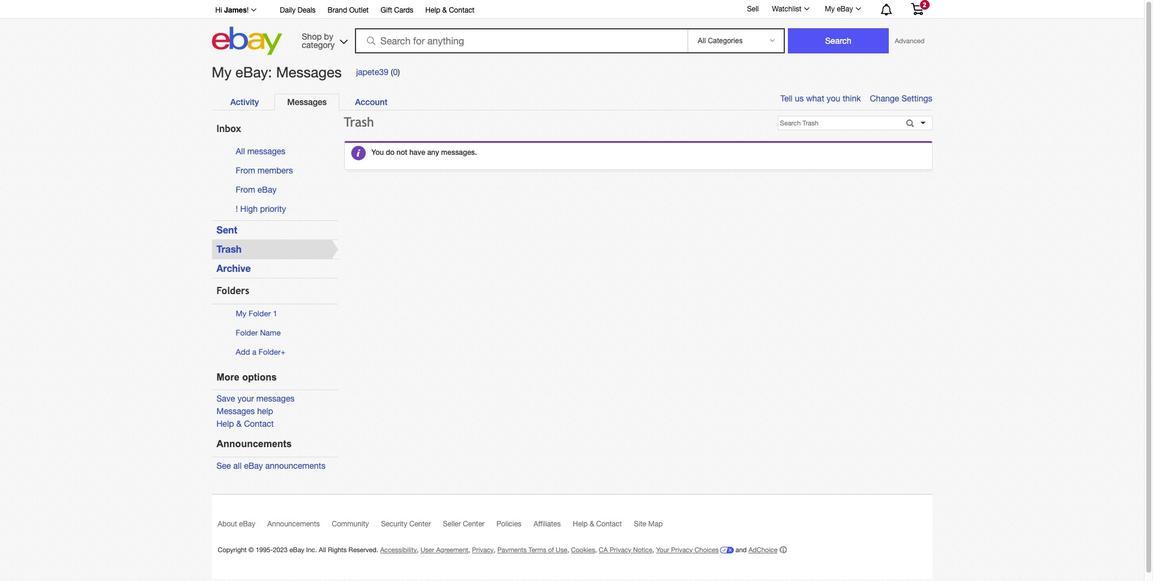 Task type: vqa. For each thing, say whether or not it's contained in the screenshot.
5
no



Task type: locate. For each thing, give the bounding box(es) containing it.
folder name link
[[236, 329, 281, 338]]

help & contact link down 'messages help' link on the bottom
[[217, 419, 274, 429]]

advanced
[[895, 37, 925, 44]]

center inside "link"
[[463, 520, 485, 528]]

! right hi
[[247, 6, 249, 14]]

gift
[[381, 6, 392, 14]]

1 vertical spatial all
[[319, 546, 326, 554]]

center right security
[[409, 520, 431, 528]]

, left payments
[[494, 546, 496, 554]]

save
[[217, 394, 235, 404]]

1 horizontal spatial contact
[[449, 6, 475, 14]]

trash down the sent
[[217, 244, 242, 255]]

&
[[442, 6, 447, 14], [236, 419, 242, 429], [590, 520, 594, 528]]

messages inside save your messages messages help help & contact
[[256, 394, 295, 404]]

1 vertical spatial !
[[236, 204, 238, 214]]

0 horizontal spatial help & contact link
[[217, 419, 274, 429]]

watchlist link
[[766, 2, 815, 16]]

1 center from the left
[[409, 520, 431, 528]]

folder right a
[[259, 348, 281, 357]]

2 privacy from the left
[[610, 546, 631, 554]]

from for from ebay
[[236, 185, 255, 195]]

tab list
[[218, 94, 920, 110]]

2 horizontal spatial &
[[590, 520, 594, 528]]

2 horizontal spatial contact
[[596, 520, 622, 528]]

help
[[257, 407, 273, 416]]

and
[[736, 546, 747, 554]]

2 horizontal spatial privacy
[[671, 546, 693, 554]]

announcements up all
[[217, 439, 292, 449]]

0 vertical spatial all
[[236, 147, 245, 156]]

all
[[233, 461, 242, 471]]

2 horizontal spatial my
[[825, 5, 835, 13]]

from up from ebay "link"
[[236, 166, 255, 175]]

0 horizontal spatial trash
[[217, 244, 242, 255]]

messages down the category
[[276, 64, 342, 80]]

, left cookies link
[[567, 546, 569, 554]]

help right cards
[[425, 6, 440, 14]]

0 vertical spatial contact
[[449, 6, 475, 14]]

messages up from members
[[247, 147, 285, 156]]

my inside account navigation
[[825, 5, 835, 13]]

! high priority link
[[236, 204, 286, 214]]

seller
[[443, 520, 461, 528]]

reserved.
[[349, 546, 378, 554]]

0 horizontal spatial center
[[409, 520, 431, 528]]

help & contact
[[425, 6, 475, 14], [573, 520, 622, 528]]

site
[[634, 520, 646, 528]]

0 vertical spatial my
[[825, 5, 835, 13]]

0 horizontal spatial contact
[[244, 419, 274, 429]]

ebay right about
[[239, 520, 255, 528]]

, left your
[[652, 546, 654, 554]]

all messages link
[[236, 147, 285, 156]]

2 horizontal spatial help
[[573, 520, 588, 528]]

,
[[417, 546, 419, 554], [468, 546, 470, 554], [494, 546, 496, 554], [567, 546, 569, 554], [595, 546, 597, 554], [652, 546, 654, 554]]

seller center
[[443, 520, 485, 528]]

save your messages messages help help & contact
[[217, 394, 295, 429]]

my for my ebay: messages
[[212, 64, 231, 80]]

messages down my ebay: messages
[[287, 97, 327, 107]]

privacy right your
[[671, 546, 693, 554]]

0 vertical spatial announcements
[[217, 439, 292, 449]]

6 , from the left
[[652, 546, 654, 554]]

0 horizontal spatial privacy
[[472, 546, 494, 554]]

help & contact link right cards
[[425, 4, 475, 17]]

2023
[[273, 546, 288, 554]]

ebay
[[837, 5, 853, 13], [258, 185, 277, 195], [244, 461, 263, 471], [239, 520, 255, 528], [289, 546, 304, 554]]

0 horizontal spatial !
[[236, 204, 238, 214]]

trash down "account" link on the top left of page
[[344, 115, 374, 130]]

0 vertical spatial from
[[236, 166, 255, 175]]

rights
[[328, 546, 347, 554]]

1 from from the top
[[236, 166, 255, 175]]

1 horizontal spatial privacy
[[610, 546, 631, 554]]

0 horizontal spatial help & contact
[[425, 6, 475, 14]]

Search Trash text field
[[778, 116, 902, 129]]

inc.
[[306, 546, 317, 554]]

adchoice link
[[749, 546, 787, 554]]

help & contact link
[[425, 4, 475, 17], [217, 419, 274, 429], [573, 520, 634, 534]]

my down folders
[[236, 309, 246, 318]]

0 horizontal spatial help
[[217, 419, 234, 429]]

0 vertical spatial !
[[247, 6, 249, 14]]

name
[[260, 329, 281, 338]]

security
[[381, 520, 407, 528]]

help & contact up the ca
[[573, 520, 622, 528]]

privacy
[[472, 546, 494, 554], [610, 546, 631, 554], [671, 546, 693, 554]]

0 vertical spatial &
[[442, 6, 447, 14]]

3 , from the left
[[494, 546, 496, 554]]

security center link
[[381, 520, 443, 534]]

map
[[648, 520, 663, 528]]

announcements
[[217, 439, 292, 449], [267, 520, 320, 528]]

1 vertical spatial &
[[236, 419, 242, 429]]

ebay for my ebay
[[837, 5, 853, 13]]

about ebay
[[218, 520, 255, 528]]

help up 'cookies'
[[573, 520, 588, 528]]

1 horizontal spatial &
[[442, 6, 447, 14]]

ebay inside account navigation
[[837, 5, 853, 13]]

1 horizontal spatial my
[[236, 309, 246, 318]]

1 horizontal spatial !
[[247, 6, 249, 14]]

& up 'cookies'
[[590, 520, 594, 528]]

messages
[[276, 64, 342, 80], [287, 97, 327, 107], [217, 407, 255, 416]]

1 vertical spatial contact
[[244, 419, 274, 429]]

japete39
[[356, 67, 389, 77]]

1 horizontal spatial help & contact
[[573, 520, 622, 528]]

none submit inside 'shop by category' banner
[[788, 28, 889, 53]]

think
[[843, 94, 861, 103]]

ebay right 'watchlist' "link"
[[837, 5, 853, 13]]

2 center from the left
[[463, 520, 485, 528]]

from up high
[[236, 185, 255, 195]]

save your messages link
[[217, 394, 295, 404]]

0 vertical spatial help & contact
[[425, 6, 475, 14]]

choices
[[695, 546, 719, 554]]

activity
[[230, 97, 259, 107]]

2 vertical spatial help & contact link
[[573, 520, 634, 534]]

contact up the ca
[[596, 520, 622, 528]]

privacy right the ca
[[610, 546, 631, 554]]

search image
[[367, 37, 375, 45]]

, left privacy link
[[468, 546, 470, 554]]

2 vertical spatial messages
[[217, 407, 255, 416]]

daily deals
[[280, 6, 316, 14]]

contact right cards
[[449, 6, 475, 14]]

& down 'messages help' link on the bottom
[[236, 419, 242, 429]]

adchoice
[[749, 546, 778, 554]]

daily
[[280, 6, 296, 14]]

privacy down seller center "link"
[[472, 546, 494, 554]]

& right cards
[[442, 6, 447, 14]]

a
[[252, 348, 256, 357]]

& for the middle 'help & contact' link
[[442, 6, 447, 14]]

contact inside account navigation
[[449, 6, 475, 14]]

2 vertical spatial folder
[[259, 348, 281, 357]]

! left high
[[236, 204, 238, 214]]

help & contact link up the ca
[[573, 520, 634, 534]]

1 vertical spatial from
[[236, 185, 255, 195]]

from for from members
[[236, 166, 255, 175]]

2 vertical spatial &
[[590, 520, 594, 528]]

my right 'watchlist' "link"
[[825, 5, 835, 13]]

4 , from the left
[[567, 546, 569, 554]]

center right seller
[[463, 520, 485, 528]]

0 vertical spatial help & contact link
[[425, 4, 475, 17]]

messages down save
[[217, 407, 255, 416]]

, left user
[[417, 546, 419, 554]]

2 from from the top
[[236, 185, 255, 195]]

0 vertical spatial trash
[[344, 115, 374, 130]]

my left 'ebay:'
[[212, 64, 231, 80]]

center for security center
[[409, 520, 431, 528]]

1 horizontal spatial trash
[[344, 115, 374, 130]]

folders
[[217, 286, 249, 297]]

user
[[421, 546, 434, 554]]

folder up add at bottom left
[[236, 329, 258, 338]]

0 horizontal spatial my
[[212, 64, 231, 80]]

messages
[[247, 147, 285, 156], [256, 394, 295, 404]]

contact down help
[[244, 419, 274, 429]]

folder left 1
[[249, 309, 271, 318]]

sent link
[[217, 224, 237, 236]]

0 horizontal spatial &
[[236, 419, 242, 429]]

messages up help
[[256, 394, 295, 404]]

outlet
[[349, 6, 369, 14]]

help & contact right cards
[[425, 6, 475, 14]]

my ebay: messages
[[212, 64, 342, 80]]

ebay down from members
[[258, 185, 277, 195]]

1 privacy from the left
[[472, 546, 494, 554]]

security center
[[381, 520, 431, 528]]

2 vertical spatial my
[[236, 309, 246, 318]]

change
[[870, 94, 899, 103]]

agreement
[[436, 546, 468, 554]]

1 vertical spatial help
[[217, 419, 234, 429]]

& inside save your messages messages help help & contact
[[236, 419, 242, 429]]

help down 'messages help' link on the bottom
[[217, 419, 234, 429]]

of
[[548, 546, 554, 554]]

! high priority
[[236, 204, 286, 214]]

Search for anything text field
[[357, 29, 685, 52]]

2 horizontal spatial help & contact link
[[573, 520, 634, 534]]

by
[[324, 32, 333, 41]]

all messages
[[236, 147, 285, 156]]

help
[[425, 6, 440, 14], [217, 419, 234, 429], [573, 520, 588, 528]]

from members link
[[236, 166, 293, 175]]

change settings link
[[870, 94, 933, 103]]

1 horizontal spatial help
[[425, 6, 440, 14]]

1 vertical spatial announcements
[[267, 520, 320, 528]]

terms
[[529, 546, 546, 554]]

, left the ca
[[595, 546, 597, 554]]

cookies
[[571, 546, 595, 554]]

messages inside save your messages messages help help & contact
[[217, 407, 255, 416]]

None submit
[[788, 28, 889, 53]]

1 horizontal spatial center
[[463, 520, 485, 528]]

community link
[[332, 520, 381, 534]]

add
[[236, 348, 250, 357]]

0 vertical spatial help
[[425, 6, 440, 14]]

3 privacy from the left
[[671, 546, 693, 554]]

my ebay
[[825, 5, 853, 13]]

your
[[238, 394, 254, 404]]

ebay:
[[235, 64, 272, 80]]

1 vertical spatial messages
[[256, 394, 295, 404]]

1 vertical spatial messages
[[287, 97, 327, 107]]

all down the inbox
[[236, 147, 245, 156]]

announcements up 2023
[[267, 520, 320, 528]]

contact inside save your messages messages help help & contact
[[244, 419, 274, 429]]

1 vertical spatial my
[[212, 64, 231, 80]]

)
[[398, 67, 400, 77]]

cards
[[394, 6, 413, 14]]

you
[[372, 148, 384, 157]]

1 vertical spatial help & contact link
[[217, 419, 274, 429]]

all right inc.
[[319, 546, 326, 554]]

& inside account navigation
[[442, 6, 447, 14]]

from ebay link
[[236, 185, 277, 195]]

1 , from the left
[[417, 546, 419, 554]]

user agreement link
[[421, 546, 468, 554]]



Task type: describe. For each thing, give the bounding box(es) containing it.
0 vertical spatial messages
[[247, 147, 285, 156]]

tab list containing activity
[[218, 94, 920, 110]]

1 horizontal spatial help & contact link
[[425, 4, 475, 17]]

see all ebay announcements
[[217, 461, 326, 471]]

gift cards
[[381, 6, 413, 14]]

announcements
[[265, 461, 326, 471]]

gift cards link
[[381, 4, 413, 17]]

see all ebay announcements link
[[217, 461, 326, 471]]

submit search request image
[[905, 119, 918, 129]]

my folder 1 link
[[236, 309, 277, 318]]

my for my ebay
[[825, 5, 835, 13]]

shop by category button
[[296, 27, 350, 53]]

account navigation
[[209, 0, 933, 19]]

folder name
[[236, 329, 281, 338]]

0 horizontal spatial all
[[236, 147, 245, 156]]

about ebay link
[[218, 520, 267, 534]]

(
[[391, 67, 393, 77]]

0 vertical spatial messages
[[276, 64, 342, 80]]

priority
[[260, 204, 286, 214]]

help & contact inside account navigation
[[425, 6, 475, 14]]

1 vertical spatial folder
[[236, 329, 258, 338]]

help inside account navigation
[[425, 6, 440, 14]]

hi
[[215, 6, 222, 14]]

archive
[[217, 263, 251, 274]]

copyright © 1995-2023 ebay inc. all rights reserved. accessibility , user agreement , privacy , payments terms of use , cookies , ca privacy notice , your privacy choices
[[218, 546, 719, 554]]

more
[[217, 372, 239, 382]]

you
[[827, 94, 840, 103]]

messages.
[[441, 148, 477, 157]]

change settings
[[870, 94, 933, 103]]

about
[[218, 520, 237, 528]]

messages inside "tab list"
[[287, 97, 327, 107]]

center for seller center
[[463, 520, 485, 528]]

my for my folder 1
[[236, 309, 246, 318]]

watchlist
[[772, 5, 802, 13]]

community
[[332, 520, 369, 528]]

advanced link
[[889, 29, 931, 53]]

shop
[[302, 32, 322, 41]]

2 link
[[904, 0, 931, 17]]

daily deals link
[[280, 4, 316, 17]]

japete39 link
[[356, 67, 389, 77]]

ebay right all
[[244, 461, 263, 471]]

help inside save your messages messages help help & contact
[[217, 419, 234, 429]]

1 vertical spatial help & contact
[[573, 520, 622, 528]]

affiliates link
[[534, 520, 573, 534]]

us
[[795, 94, 804, 103]]

ebay left inc.
[[289, 546, 304, 554]]

1 horizontal spatial all
[[319, 546, 326, 554]]

messages link
[[275, 94, 339, 110]]

2 vertical spatial contact
[[596, 520, 622, 528]]

payments
[[497, 546, 527, 554]]

what
[[806, 94, 824, 103]]

high
[[240, 204, 258, 214]]

my folder 1
[[236, 309, 277, 318]]

announcements inside "link"
[[267, 520, 320, 528]]

add a folder +
[[236, 348, 285, 357]]

and adchoice
[[734, 546, 778, 554]]

account
[[355, 97, 387, 107]]

tell
[[781, 94, 793, 103]]

settings
[[902, 94, 933, 103]]

site map
[[634, 520, 663, 528]]

inbox
[[217, 123, 241, 135]]

have
[[409, 148, 425, 157]]

& for rightmost 'help & contact' link
[[590, 520, 594, 528]]

accessibility link
[[380, 546, 417, 554]]

seller center link
[[443, 520, 497, 534]]

sell
[[747, 5, 759, 13]]

sell link
[[742, 5, 764, 13]]

0 vertical spatial folder
[[249, 309, 271, 318]]

my ebay link
[[818, 2, 866, 16]]

more options
[[217, 372, 277, 382]]

any
[[427, 148, 439, 157]]

activity link
[[218, 94, 272, 110]]

category
[[302, 40, 335, 50]]

policies
[[497, 520, 522, 528]]

5 , from the left
[[595, 546, 597, 554]]

0 link
[[393, 67, 398, 77]]

ebay for about ebay
[[239, 520, 255, 528]]

messages help link
[[217, 407, 273, 416]]

2
[[923, 1, 927, 8]]

options
[[242, 372, 277, 382]]

2 , from the left
[[468, 546, 470, 554]]

not
[[397, 148, 407, 157]]

account link
[[342, 94, 400, 110]]

cookies link
[[571, 546, 595, 554]]

privacy link
[[472, 546, 494, 554]]

shop by category banner
[[209, 0, 933, 58]]

ca privacy notice link
[[599, 546, 652, 554]]

2 vertical spatial help
[[573, 520, 588, 528]]

! inside hi james !
[[247, 6, 249, 14]]

members
[[258, 166, 293, 175]]

ebay for from ebay
[[258, 185, 277, 195]]

see
[[217, 461, 231, 471]]

sent
[[217, 224, 237, 236]]

copyright
[[218, 546, 247, 554]]

you do not have any messages.
[[372, 148, 477, 157]]

policies link
[[497, 520, 534, 534]]

0
[[393, 67, 398, 77]]

©
[[249, 546, 254, 554]]

hi james !
[[215, 5, 249, 14]]

+
[[281, 348, 285, 357]]

1 vertical spatial trash
[[217, 244, 242, 255]]

notice
[[633, 546, 652, 554]]

ca
[[599, 546, 608, 554]]



